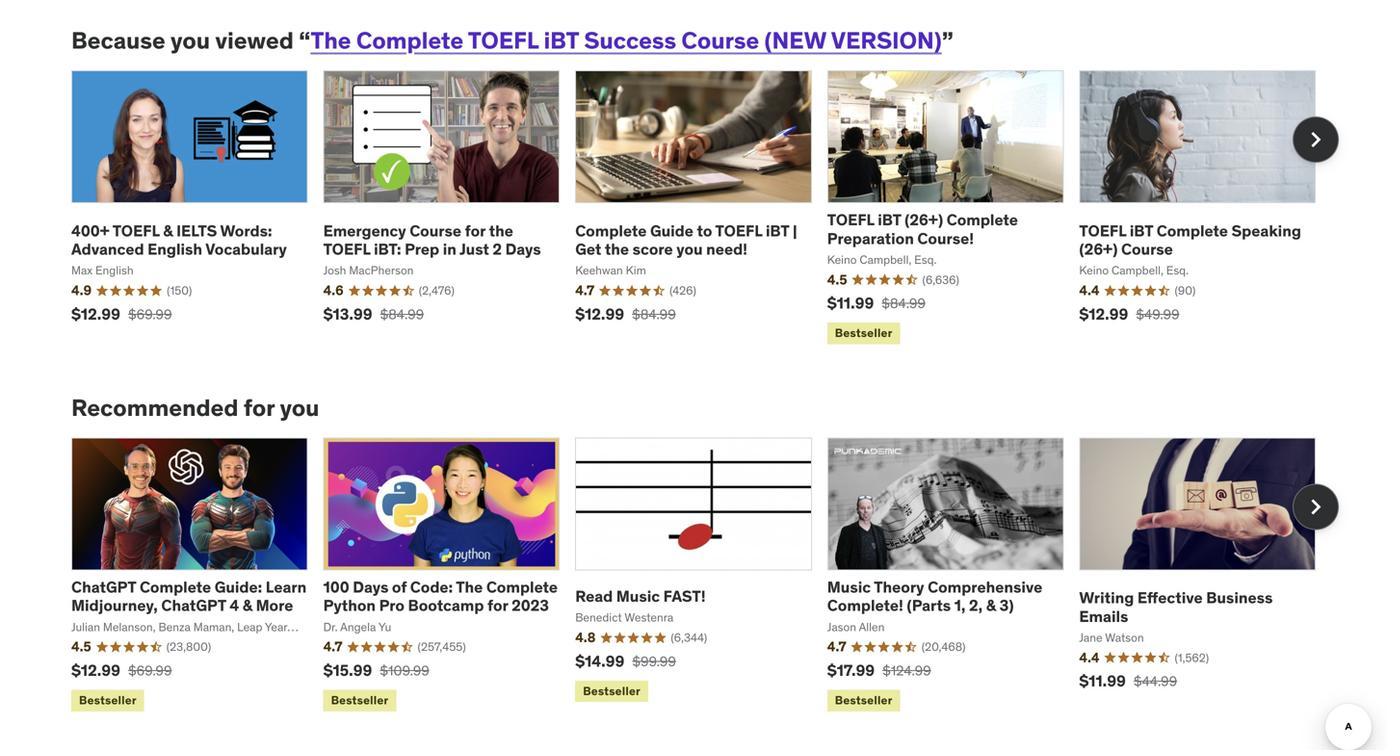 Task type: vqa. For each thing, say whether or not it's contained in the screenshot.
1- inside Wheelock's Latin : Chapters 1-15 Lectures
no



Task type: describe. For each thing, give the bounding box(es) containing it.
vocabulary
[[205, 239, 287, 259]]

next image
[[1300, 492, 1331, 522]]

1 horizontal spatial course
[[681, 26, 759, 55]]

complete inside 100 days of code: the complete python pro bootcamp for 2023
[[486, 577, 558, 597]]

toefl ibt complete speaking (26+) course link
[[1079, 221, 1301, 259]]

theory
[[874, 577, 924, 597]]

music inside music theory comprehensive complete! (parts 1, 2, & 3)
[[827, 577, 871, 597]]

days inside emergency course for the toefl ibt: prep in just 2 days
[[505, 239, 541, 259]]

more
[[256, 596, 293, 616]]

code:
[[410, 577, 453, 597]]

business
[[1206, 588, 1273, 608]]

speaking
[[1231, 221, 1301, 241]]

chatgpt complete guide: learn midjourney, chatgpt 4 & more
[[71, 577, 307, 616]]

400+ toefl & ielts words: advanced english vocabulary
[[71, 221, 287, 259]]

"
[[942, 26, 953, 55]]

(26+) inside toefl ibt complete speaking (26+) course
[[1079, 239, 1118, 259]]

"
[[299, 26, 311, 55]]

music theory comprehensive complete! (parts 1, 2, & 3)
[[827, 577, 1043, 616]]

toefl ibt (26+) complete preparation course! link
[[827, 210, 1018, 248]]

ibt inside toefl ibt complete speaking (26+) course
[[1130, 221, 1153, 241]]

& inside 400+ toefl & ielts words: advanced english vocabulary
[[163, 221, 173, 241]]

prep
[[405, 239, 439, 259]]

400+ toefl & ielts words: advanced english vocabulary link
[[71, 221, 287, 259]]

course inside emergency course for the toefl ibt: prep in just 2 days
[[410, 221, 461, 241]]

toefl ibt complete speaking (26+) course
[[1079, 221, 1301, 259]]

just
[[459, 239, 489, 259]]

complete inside toefl ibt complete speaking (26+) course
[[1157, 221, 1228, 241]]

writing effective business emails link
[[1079, 588, 1273, 626]]

0 horizontal spatial music
[[616, 587, 660, 606]]

|
[[793, 221, 797, 241]]

2
[[493, 239, 502, 259]]

ibt:
[[374, 239, 401, 259]]

emails
[[1079, 607, 1128, 626]]

of
[[392, 577, 407, 597]]

& for music
[[986, 596, 996, 616]]

learn
[[266, 577, 307, 597]]

the for "
[[311, 26, 351, 55]]

emergency
[[323, 221, 406, 241]]

guide
[[650, 221, 693, 241]]

toefl inside 400+ toefl & ielts words: advanced english vocabulary
[[112, 221, 160, 241]]

100 days of code: the complete python pro bootcamp for 2023 link
[[323, 577, 558, 616]]

course!
[[917, 229, 974, 248]]

complete guide to toefl ibt | get the score you need! link
[[575, 221, 797, 259]]

100 days of code: the complete python pro bootcamp for 2023
[[323, 577, 558, 616]]

get
[[575, 239, 601, 259]]

toefl ibt (26+) complete preparation course!
[[827, 210, 1018, 248]]

read
[[575, 587, 613, 606]]

the inside complete guide to toefl ibt | get the score you need!
[[605, 239, 629, 259]]

complete guide to toefl ibt | get the score you need!
[[575, 221, 797, 259]]

comprehensive
[[928, 577, 1043, 597]]

writing effective business emails
[[1079, 588, 1273, 626]]

advanced
[[71, 239, 144, 259]]

the inside emergency course for the toefl ibt: prep in just 2 days
[[489, 221, 513, 241]]

2,
[[969, 596, 983, 616]]

next image
[[1300, 124, 1331, 155]]

music theory comprehensive complete! (parts 1, 2, & 3) link
[[827, 577, 1043, 616]]

midjourney,
[[71, 596, 158, 616]]

complete inside chatgpt complete guide: learn midjourney, chatgpt 4 & more
[[140, 577, 211, 597]]

1,
[[954, 596, 966, 616]]

400+
[[71, 221, 109, 241]]

recommended for you
[[71, 393, 319, 422]]



Task type: locate. For each thing, give the bounding box(es) containing it.
emergency course for the toefl ibt: prep in just 2 days link
[[323, 221, 541, 259]]

0 vertical spatial (26+)
[[905, 210, 943, 230]]

you
[[171, 26, 210, 55], [676, 239, 703, 259], [280, 393, 319, 422]]

0 horizontal spatial for
[[244, 393, 275, 422]]

2 vertical spatial for
[[487, 596, 508, 616]]

chatgpt complete guide: learn midjourney, chatgpt 4 & more link
[[71, 577, 307, 616]]

1 vertical spatial for
[[244, 393, 275, 422]]

music right read at the bottom
[[616, 587, 660, 606]]

complete inside toefl ibt (26+) complete preparation course!
[[947, 210, 1018, 230]]

version)
[[831, 26, 942, 55]]

&
[[163, 221, 173, 241], [242, 596, 252, 616], [986, 596, 996, 616]]

complete!
[[827, 596, 903, 616]]

days
[[505, 239, 541, 259], [353, 577, 388, 597]]

the for code:
[[456, 577, 483, 597]]

music left theory
[[827, 577, 871, 597]]

read music fast! link
[[575, 587, 706, 606]]

bootcamp
[[408, 596, 484, 616]]

because
[[71, 26, 165, 55]]

1 vertical spatial you
[[676, 239, 703, 259]]

& left ielts
[[163, 221, 173, 241]]

toefl inside toefl ibt (26+) complete preparation course!
[[827, 210, 874, 230]]

complete
[[356, 26, 463, 55], [947, 210, 1018, 230], [575, 221, 647, 241], [1157, 221, 1228, 241], [140, 577, 211, 597], [486, 577, 558, 597]]

2 horizontal spatial for
[[487, 596, 508, 616]]

1 horizontal spatial you
[[280, 393, 319, 422]]

the right viewed
[[311, 26, 351, 55]]

preparation
[[827, 229, 914, 248]]

english
[[148, 239, 202, 259]]

carousel element
[[71, 70, 1339, 348], [71, 438, 1339, 716]]

for inside 100 days of code: the complete python pro bootcamp for 2023
[[487, 596, 508, 616]]

1 horizontal spatial the
[[605, 239, 629, 259]]

2 vertical spatial you
[[280, 393, 319, 422]]

2 horizontal spatial course
[[1121, 239, 1173, 259]]

0 horizontal spatial (26+)
[[905, 210, 943, 230]]

100
[[323, 577, 349, 597]]

recommended
[[71, 393, 238, 422]]

ibt inside complete guide to toefl ibt | get the score you need!
[[766, 221, 789, 241]]

toefl inside emergency course for the toefl ibt: prep in just 2 days
[[323, 239, 370, 259]]

ibt inside toefl ibt (26+) complete preparation course!
[[878, 210, 901, 230]]

0 horizontal spatial days
[[353, 577, 388, 597]]

for
[[465, 221, 486, 241], [244, 393, 275, 422], [487, 596, 508, 616]]

2 horizontal spatial you
[[676, 239, 703, 259]]

days left of
[[353, 577, 388, 597]]

fast!
[[663, 587, 706, 606]]

guide:
[[215, 577, 262, 597]]

1 horizontal spatial music
[[827, 577, 871, 597]]

the
[[311, 26, 351, 55], [456, 577, 483, 597]]

0 horizontal spatial the
[[311, 26, 351, 55]]

1 horizontal spatial (26+)
[[1079, 239, 1118, 259]]

(new
[[764, 26, 826, 55]]

course inside toefl ibt complete speaking (26+) course
[[1121, 239, 1173, 259]]

words:
[[220, 221, 272, 241]]

1 vertical spatial days
[[353, 577, 388, 597]]

(parts
[[907, 596, 951, 616]]

effective
[[1137, 588, 1203, 608]]

carousel element for because you viewed "
[[71, 70, 1339, 348]]

chatgpt
[[71, 577, 136, 597], [161, 596, 226, 616]]

ibt
[[544, 26, 579, 55], [878, 210, 901, 230], [766, 221, 789, 241], [1130, 221, 1153, 241]]

carousel element containing toefl ibt (26+) complete preparation course!
[[71, 70, 1339, 348]]

because you viewed " the complete toefl ibt success course (new version) "
[[71, 26, 953, 55]]

the
[[489, 221, 513, 241], [605, 239, 629, 259]]

& right 4
[[242, 596, 252, 616]]

writing
[[1079, 588, 1134, 608]]

0 vertical spatial for
[[465, 221, 486, 241]]

0 horizontal spatial you
[[171, 26, 210, 55]]

2023
[[512, 596, 549, 616]]

& inside chatgpt complete guide: learn midjourney, chatgpt 4 & more
[[242, 596, 252, 616]]

viewed
[[215, 26, 294, 55]]

0 horizontal spatial chatgpt
[[71, 577, 136, 597]]

to
[[697, 221, 712, 241]]

3)
[[999, 596, 1014, 616]]

& inside music theory comprehensive complete! (parts 1, 2, & 3)
[[986, 596, 996, 616]]

the right code:
[[456, 577, 483, 597]]

0 vertical spatial you
[[171, 26, 210, 55]]

carousel element for recommended for you
[[71, 438, 1339, 716]]

ielts
[[176, 221, 217, 241]]

& for chatgpt
[[242, 596, 252, 616]]

days inside 100 days of code: the complete python pro bootcamp for 2023
[[353, 577, 388, 597]]

0 vertical spatial carousel element
[[71, 70, 1339, 348]]

0 vertical spatial the
[[311, 26, 351, 55]]

toefl
[[468, 26, 539, 55], [827, 210, 874, 230], [112, 221, 160, 241], [715, 221, 762, 241], [1079, 221, 1126, 241], [323, 239, 370, 259]]

1 horizontal spatial &
[[242, 596, 252, 616]]

the right get in the left top of the page
[[605, 239, 629, 259]]

music
[[827, 577, 871, 597], [616, 587, 660, 606]]

course
[[681, 26, 759, 55], [410, 221, 461, 241], [1121, 239, 1173, 259]]

2 horizontal spatial &
[[986, 596, 996, 616]]

python
[[323, 596, 376, 616]]

1 carousel element from the top
[[71, 70, 1339, 348]]

0 horizontal spatial &
[[163, 221, 173, 241]]

(26+)
[[905, 210, 943, 230], [1079, 239, 1118, 259]]

4
[[230, 596, 239, 616]]

the inside 100 days of code: the complete python pro bootcamp for 2023
[[456, 577, 483, 597]]

1 horizontal spatial the
[[456, 577, 483, 597]]

success
[[584, 26, 676, 55]]

toefl inside toefl ibt complete speaking (26+) course
[[1079, 221, 1126, 241]]

1 horizontal spatial days
[[505, 239, 541, 259]]

0 horizontal spatial course
[[410, 221, 461, 241]]

2 carousel element from the top
[[71, 438, 1339, 716]]

1 vertical spatial the
[[456, 577, 483, 597]]

0 vertical spatial days
[[505, 239, 541, 259]]

the complete toefl ibt success course (new version) link
[[311, 26, 942, 55]]

in
[[443, 239, 456, 259]]

1 horizontal spatial for
[[465, 221, 486, 241]]

1 vertical spatial carousel element
[[71, 438, 1339, 716]]

1 horizontal spatial chatgpt
[[161, 596, 226, 616]]

the right in
[[489, 221, 513, 241]]

score
[[632, 239, 673, 259]]

0 horizontal spatial the
[[489, 221, 513, 241]]

you inside complete guide to toefl ibt | get the score you need!
[[676, 239, 703, 259]]

read music fast!
[[575, 587, 706, 606]]

1 vertical spatial (26+)
[[1079, 239, 1118, 259]]

& right 2,
[[986, 596, 996, 616]]

need!
[[706, 239, 747, 259]]

toefl inside complete guide to toefl ibt | get the score you need!
[[715, 221, 762, 241]]

pro
[[379, 596, 405, 616]]

for inside emergency course for the toefl ibt: prep in just 2 days
[[465, 221, 486, 241]]

days right 2 at the left top of the page
[[505, 239, 541, 259]]

carousel element containing chatgpt complete guide: learn midjourney, chatgpt 4 & more
[[71, 438, 1339, 716]]

complete inside complete guide to toefl ibt | get the score you need!
[[575, 221, 647, 241]]

(26+) inside toefl ibt (26+) complete preparation course!
[[905, 210, 943, 230]]

emergency course for the toefl ibt: prep in just 2 days
[[323, 221, 541, 259]]



